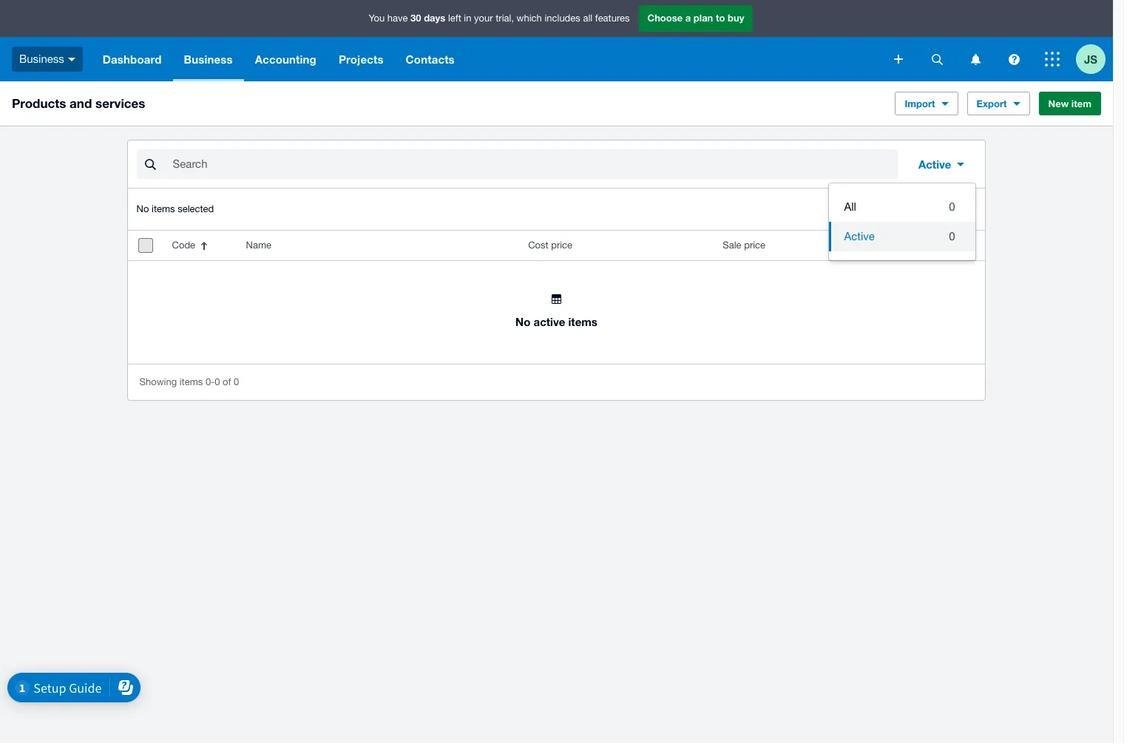 Task type: vqa. For each thing, say whether or not it's contained in the screenshot.
days
yes



Task type: locate. For each thing, give the bounding box(es) containing it.
0 vertical spatial no
[[137, 203, 149, 215]]

items left 0-
[[180, 376, 203, 388]]

js button
[[1076, 37, 1113, 81]]

navigation containing dashboard
[[92, 37, 884, 81]]

no for no items selected
[[137, 203, 149, 215]]

svg image
[[1045, 52, 1060, 67], [932, 54, 943, 65]]

2 price from the left
[[744, 240, 766, 251]]

1 vertical spatial active
[[844, 230, 875, 243]]

1 horizontal spatial business button
[[173, 37, 244, 81]]

list box
[[829, 183, 976, 260]]

your
[[474, 13, 493, 24]]

svg image up products and services
[[68, 58, 75, 61]]

which
[[517, 13, 542, 24]]

quantity
[[905, 240, 941, 251]]

price inside button
[[551, 240, 573, 251]]

contacts button
[[395, 37, 466, 81]]

items left selected at the top of page
[[152, 203, 175, 215]]

cost price button
[[384, 231, 581, 260]]

2 vertical spatial items
[[180, 376, 203, 388]]

0 vertical spatial items
[[152, 203, 175, 215]]

of
[[223, 376, 231, 388]]

left
[[448, 13, 461, 24]]

0-
[[206, 376, 215, 388]]

30
[[411, 12, 421, 24]]

price inside 'button'
[[744, 240, 766, 251]]

active up archive
[[919, 158, 952, 171]]

2 business button from the left
[[173, 37, 244, 81]]

1 horizontal spatial price
[[744, 240, 766, 251]]

business
[[19, 52, 64, 65], [184, 53, 233, 66]]

no inside list of items with cost price, sale price and quantity element
[[516, 315, 531, 328]]

business button
[[0, 37, 92, 81], [173, 37, 244, 81]]

1 vertical spatial items
[[568, 315, 598, 328]]

no left selected at the top of page
[[137, 203, 149, 215]]

Search search field
[[171, 150, 898, 178]]

0 horizontal spatial items
[[152, 203, 175, 215]]

contacts
[[406, 53, 455, 66]]

showing
[[139, 376, 177, 388]]

includes
[[545, 13, 580, 24]]

1 horizontal spatial items
[[180, 376, 203, 388]]

0 horizontal spatial price
[[551, 240, 573, 251]]

code button
[[163, 231, 237, 260]]

1 horizontal spatial no
[[516, 315, 531, 328]]

dashboard
[[103, 53, 162, 66]]

name button
[[237, 231, 384, 260]]

1 business button from the left
[[0, 37, 92, 81]]

0 horizontal spatial no
[[137, 203, 149, 215]]

items right active
[[568, 315, 598, 328]]

svg image up import popup button
[[932, 54, 943, 65]]

0 vertical spatial active
[[919, 158, 952, 171]]

you have 30 days left in your trial, which includes all features
[[369, 12, 630, 24]]

plan
[[694, 12, 713, 24]]

name
[[246, 240, 271, 251]]

no for no active items
[[516, 315, 531, 328]]

banner
[[0, 0, 1113, 81]]

no left active
[[516, 315, 531, 328]]

0 horizontal spatial business button
[[0, 37, 92, 81]]

products and services
[[12, 95, 145, 111]]

items
[[152, 203, 175, 215], [568, 315, 598, 328], [180, 376, 203, 388]]

1 horizontal spatial business
[[184, 53, 233, 66]]

navigation
[[92, 37, 884, 81]]

active
[[919, 158, 952, 171], [844, 230, 875, 243]]

days
[[424, 12, 446, 24]]

1 vertical spatial no
[[516, 315, 531, 328]]

2 horizontal spatial items
[[568, 315, 598, 328]]

no items selected
[[137, 203, 214, 215]]

accounting button
[[244, 37, 328, 81]]

all
[[583, 13, 593, 24]]

sale price
[[723, 240, 766, 251]]

active down the all
[[844, 230, 875, 243]]

0 left of
[[215, 376, 220, 388]]

export
[[977, 98, 1007, 109]]

to
[[716, 12, 725, 24]]

svg image left js
[[1045, 52, 1060, 67]]

price
[[551, 240, 573, 251], [744, 240, 766, 251]]

svg image up import popup button
[[894, 55, 903, 64]]

price right cost
[[551, 240, 573, 251]]

no
[[137, 203, 149, 215], [516, 315, 531, 328]]

1 horizontal spatial active
[[919, 158, 952, 171]]

choose
[[648, 12, 683, 24]]

price for cost price
[[551, 240, 573, 251]]

price right sale
[[744, 240, 766, 251]]

items for no items selected
[[152, 203, 175, 215]]

archive
[[933, 203, 968, 215]]

svg image up export popup button
[[1009, 54, 1020, 65]]

1 price from the left
[[551, 240, 573, 251]]

svg image inside business popup button
[[68, 58, 75, 61]]

you
[[369, 13, 385, 24]]

trial,
[[496, 13, 514, 24]]

0
[[949, 200, 955, 213], [949, 230, 955, 243], [215, 376, 220, 388], [234, 376, 239, 388]]

projects button
[[328, 37, 395, 81]]

svg image
[[971, 54, 980, 65], [1009, 54, 1020, 65], [894, 55, 903, 64], [68, 58, 75, 61]]

selected
[[178, 203, 214, 215]]



Task type: describe. For each thing, give the bounding box(es) containing it.
showing items 0-0 of 0
[[139, 376, 239, 388]]

dashboard link
[[92, 37, 173, 81]]

active button
[[907, 149, 977, 179]]

sale
[[723, 240, 742, 251]]

no active items
[[516, 315, 598, 328]]

list of items with cost price, sale price and quantity element
[[128, 231, 986, 364]]

new item button
[[1039, 92, 1101, 115]]

price for sale price
[[744, 240, 766, 251]]

0 down archive
[[949, 230, 955, 243]]

0 horizontal spatial business
[[19, 52, 64, 65]]

import button
[[895, 92, 958, 115]]

0 horizontal spatial svg image
[[932, 54, 943, 65]]

navigation inside banner
[[92, 37, 884, 81]]

features
[[595, 13, 630, 24]]

sale price button
[[581, 231, 774, 260]]

banner containing js
[[0, 0, 1113, 81]]

0 horizontal spatial active
[[844, 230, 875, 243]]

0 right of
[[234, 376, 239, 388]]

cost
[[528, 240, 549, 251]]

products
[[12, 95, 66, 111]]

import
[[905, 98, 935, 109]]

in
[[464, 13, 472, 24]]

cost price
[[528, 240, 573, 251]]

archive button
[[925, 197, 977, 221]]

have
[[387, 13, 408, 24]]

and
[[70, 95, 92, 111]]

js
[[1084, 52, 1098, 65]]

services
[[95, 95, 145, 111]]

svg image up export
[[971, 54, 980, 65]]

code
[[172, 240, 195, 251]]

list box containing all
[[829, 183, 976, 260]]

item
[[1072, 98, 1092, 109]]

accounting
[[255, 53, 317, 66]]

new item
[[1048, 98, 1092, 109]]

1 horizontal spatial svg image
[[1045, 52, 1060, 67]]

projects
[[339, 53, 384, 66]]

choose a plan to buy
[[648, 12, 744, 24]]

items for showing items 0-0 of 0
[[180, 376, 203, 388]]

0 down active popup button
[[949, 200, 955, 213]]

all
[[844, 200, 856, 213]]

quantity button
[[774, 231, 950, 260]]

export button
[[967, 92, 1030, 115]]

a
[[686, 12, 691, 24]]

active
[[534, 315, 565, 328]]

active inside popup button
[[919, 158, 952, 171]]

buy
[[728, 12, 744, 24]]

new
[[1048, 98, 1069, 109]]



